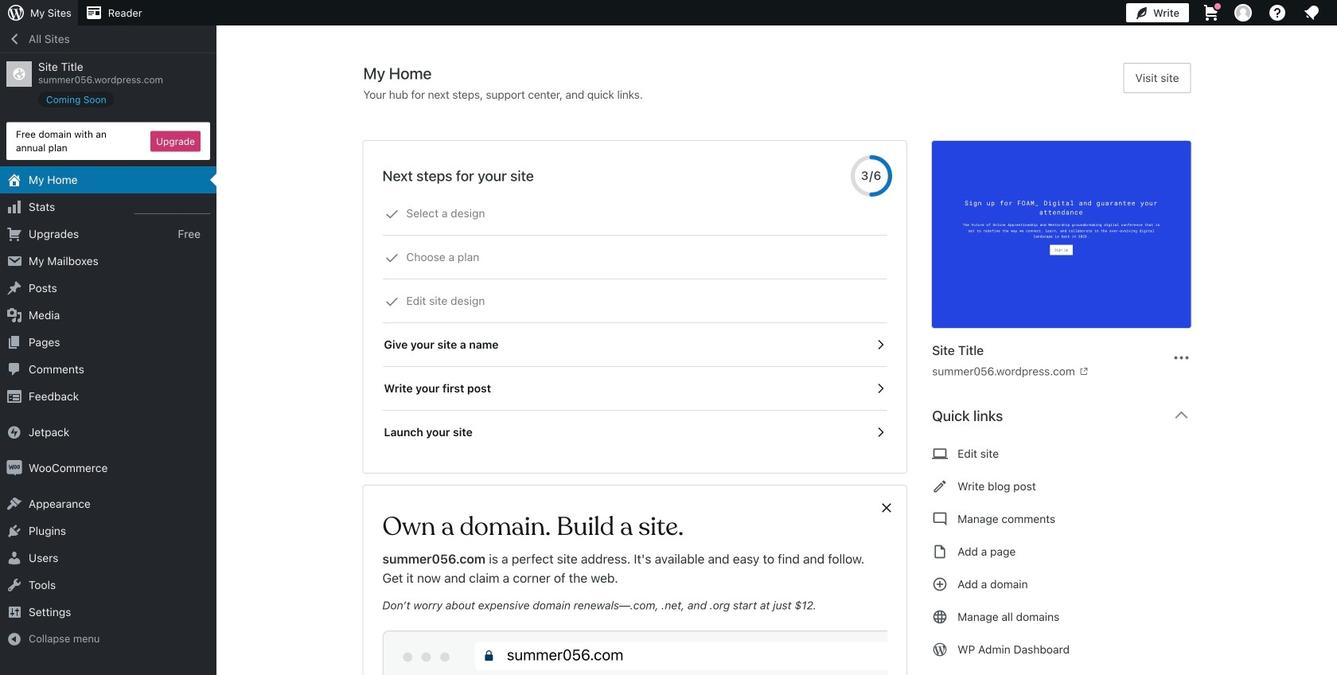Task type: locate. For each thing, give the bounding box(es) containing it.
highest hourly views 0 image
[[135, 204, 210, 214]]

img image
[[6, 424, 22, 440], [6, 460, 22, 476]]

help image
[[1268, 3, 1287, 22]]

1 task complete image from the top
[[385, 251, 399, 265]]

task enabled image up dismiss domain name promotion image
[[874, 425, 888, 439]]

1 vertical spatial task complete image
[[385, 295, 399, 309]]

mode_comment image
[[932, 510, 948, 529]]

launchpad checklist element
[[383, 192, 888, 454]]

task enabled image
[[874, 338, 888, 352]]

more options for site site title image
[[1172, 348, 1191, 367]]

task complete image
[[385, 207, 399, 221]]

task enabled image down task enabled icon
[[874, 381, 888, 396]]

my profile image
[[1235, 4, 1252, 21]]

1 vertical spatial task enabled image
[[874, 425, 888, 439]]

task enabled image
[[874, 381, 888, 396], [874, 425, 888, 439]]

edit image
[[932, 477, 948, 496]]

0 vertical spatial task complete image
[[385, 251, 399, 265]]

progress bar
[[851, 155, 893, 197]]

0 vertical spatial task enabled image
[[874, 381, 888, 396]]

task complete image
[[385, 251, 399, 265], [385, 295, 399, 309]]

2 img image from the top
[[6, 460, 22, 476]]

main content
[[363, 63, 1204, 675]]

1 vertical spatial img image
[[6, 460, 22, 476]]

0 vertical spatial img image
[[6, 424, 22, 440]]



Task type: describe. For each thing, give the bounding box(es) containing it.
1 img image from the top
[[6, 424, 22, 440]]

1 task enabled image from the top
[[874, 381, 888, 396]]

dismiss domain name promotion image
[[880, 498, 894, 518]]

my shopping cart image
[[1202, 3, 1221, 22]]

2 task enabled image from the top
[[874, 425, 888, 439]]

insert_drive_file image
[[932, 542, 948, 561]]

laptop image
[[932, 444, 948, 463]]

2 task complete image from the top
[[385, 295, 399, 309]]

manage your notifications image
[[1303, 3, 1322, 22]]



Task type: vqa. For each thing, say whether or not it's contained in the screenshot.
Task enabled image
yes



